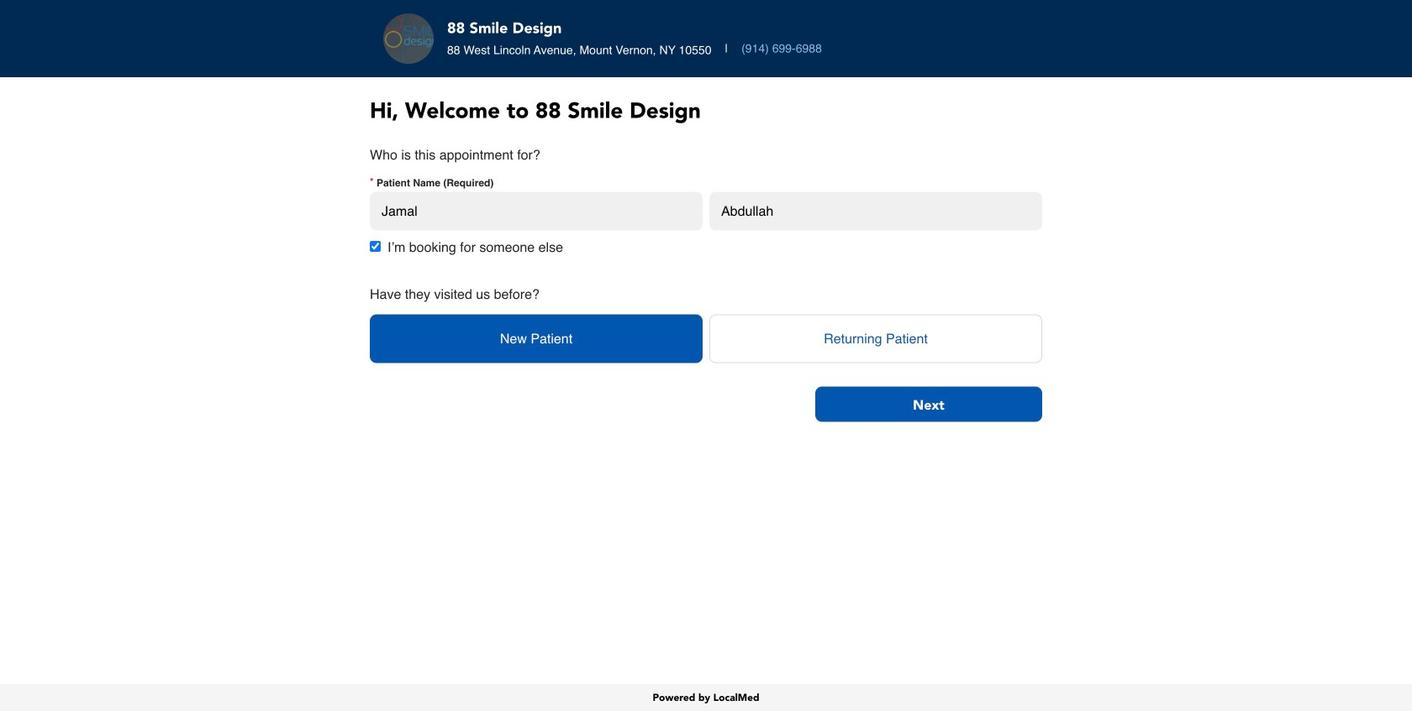 Task type: vqa. For each thing, say whether or not it's contained in the screenshot.
Select an insurance… text field
no



Task type: describe. For each thing, give the bounding box(es) containing it.
First Name field
[[370, 192, 703, 231]]

Last Name field
[[709, 192, 1042, 231]]



Task type: locate. For each thing, give the bounding box(es) containing it.
88 smile design logo image
[[383, 13, 434, 64]]

None checkbox
[[370, 241, 381, 252]]



